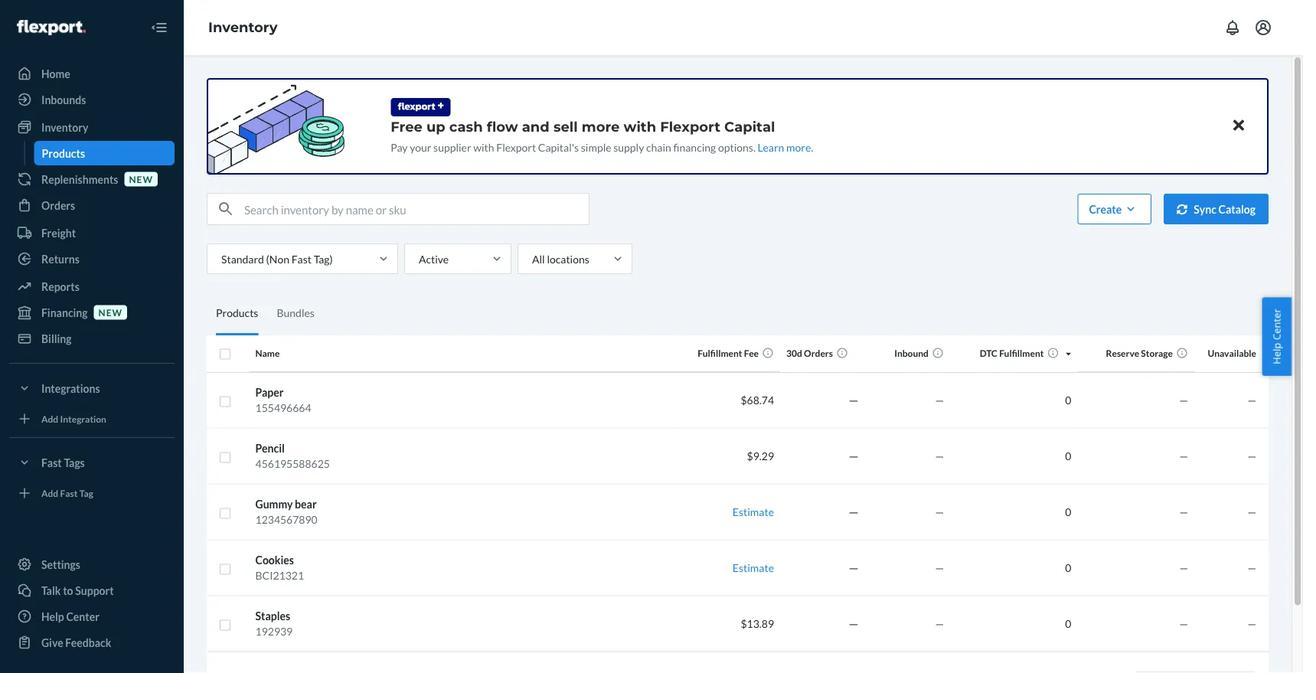Task type: describe. For each thing, give the bounding box(es) containing it.
talk to support button
[[9, 578, 175, 603]]

replenishments
[[41, 173, 118, 186]]

tags
[[64, 456, 85, 469]]

fee
[[744, 348, 759, 359]]

cookies
[[255, 554, 294, 567]]

pencil 456195588625
[[255, 442, 330, 470]]

help inside button
[[1270, 343, 1284, 364]]

― for $68.74
[[848, 394, 859, 407]]

1234567890
[[255, 513, 318, 526]]

fast inside dropdown button
[[41, 456, 62, 469]]

$9.29
[[747, 449, 774, 463]]

dtc fulfillment
[[980, 348, 1044, 359]]

freight
[[41, 226, 76, 239]]

your
[[410, 141, 431, 154]]

0 for $9.29
[[1065, 449, 1072, 463]]

inbounds link
[[9, 87, 175, 112]]

Search inventory by name or sku text field
[[244, 194, 589, 224]]

home
[[41, 67, 70, 80]]

locations
[[547, 252, 590, 265]]

$68.74
[[741, 394, 774, 407]]

0 horizontal spatial more
[[582, 118, 620, 135]]

integration
[[60, 413, 106, 424]]

home link
[[9, 61, 175, 86]]

estimate link for 1234567890
[[733, 505, 774, 518]]

2 fulfillment from the left
[[999, 348, 1044, 359]]

give feedback button
[[9, 630, 175, 655]]

reserve
[[1106, 348, 1139, 359]]

4 0 from the top
[[1065, 561, 1072, 574]]

settings link
[[9, 552, 175, 577]]

192939
[[255, 625, 293, 638]]

456195588625
[[255, 457, 330, 470]]

sync catalog
[[1194, 203, 1256, 216]]

square image for 155496664
[[219, 395, 231, 408]]

add for add integration
[[41, 413, 58, 424]]

.
[[811, 141, 813, 154]]

0 vertical spatial flexport
[[660, 118, 721, 135]]

feedback
[[65, 636, 111, 649]]

inbound
[[895, 348, 929, 359]]

open account menu image
[[1254, 18, 1273, 37]]

returns link
[[9, 247, 175, 271]]

all locations
[[532, 252, 590, 265]]

integrations
[[41, 382, 100, 395]]

name
[[255, 348, 280, 359]]

add for add fast tag
[[41, 487, 58, 498]]

catalog
[[1219, 203, 1256, 216]]

center inside "help center" button
[[1270, 309, 1284, 340]]

30d orders
[[786, 348, 833, 359]]

open notifications image
[[1224, 18, 1242, 37]]

add integration link
[[9, 407, 175, 431]]

to
[[63, 584, 73, 597]]

orders link
[[9, 193, 175, 217]]

gummy bear 1234567890
[[255, 498, 318, 526]]

staples 192939
[[255, 610, 293, 638]]

chain
[[646, 141, 671, 154]]

sync alt image
[[1177, 204, 1188, 215]]

3 0 from the top
[[1065, 505, 1072, 518]]

30d
[[786, 348, 802, 359]]

sell
[[554, 118, 578, 135]]

sync
[[1194, 203, 1217, 216]]

estimate for bci21321
[[733, 561, 774, 574]]

gummy
[[255, 498, 293, 511]]

1 vertical spatial orders
[[804, 348, 833, 359]]

billing
[[41, 332, 72, 345]]

1 vertical spatial products
[[216, 306, 258, 319]]

0 vertical spatial fast
[[291, 252, 312, 265]]

active
[[419, 252, 449, 265]]

create
[[1089, 203, 1122, 216]]

estimate for 1234567890
[[733, 505, 774, 518]]

4 ― from the top
[[848, 561, 859, 574]]

155496664
[[255, 401, 311, 414]]

― for $9.29
[[848, 449, 859, 463]]

cash
[[449, 118, 483, 135]]

flexport logo image
[[17, 20, 86, 35]]

square image for gummy
[[219, 507, 231, 520]]

reserve storage
[[1106, 348, 1173, 359]]

estimate link for bci21321
[[733, 561, 774, 574]]

― for $13.89
[[848, 617, 859, 630]]

add fast tag link
[[9, 481, 175, 505]]

financing
[[673, 141, 716, 154]]

help center inside button
[[1270, 309, 1284, 364]]

dtc
[[980, 348, 998, 359]]

sync catalog button
[[1164, 194, 1269, 224]]

supply
[[614, 141, 644, 154]]

returns
[[41, 252, 80, 265]]

center inside help center link
[[66, 610, 99, 623]]

support
[[75, 584, 114, 597]]

pencil
[[255, 442, 285, 455]]

free up cash flow and sell more with flexport capital pay your supplier with flexport capital's simple supply chain financing options. learn more .
[[391, 118, 813, 154]]

standard (non fast tag)
[[221, 252, 333, 265]]

talk to support
[[41, 584, 114, 597]]

settings
[[41, 558, 80, 571]]

0 for $13.89
[[1065, 617, 1072, 630]]



Task type: locate. For each thing, give the bounding box(es) containing it.
1 square image from the top
[[219, 395, 231, 408]]

0 horizontal spatial help
[[41, 610, 64, 623]]

inventory link
[[208, 19, 278, 36], [9, 115, 175, 139]]

1 vertical spatial estimate link
[[733, 561, 774, 574]]

all
[[532, 252, 545, 265]]

1 horizontal spatial inventory
[[208, 19, 278, 36]]

estimate link down $9.29
[[733, 505, 774, 518]]

1 vertical spatial estimate
[[733, 561, 774, 574]]

0 vertical spatial center
[[1270, 309, 1284, 340]]

2 ― from the top
[[848, 449, 859, 463]]

1 horizontal spatial flexport
[[660, 118, 721, 135]]

2 square image from the top
[[219, 563, 231, 575]]

standard
[[221, 252, 264, 265]]

0 vertical spatial more
[[582, 118, 620, 135]]

0 vertical spatial with
[[624, 118, 656, 135]]

billing link
[[9, 326, 175, 351]]

1 vertical spatial with
[[473, 141, 494, 154]]

4 square image from the top
[[219, 619, 231, 631]]

and
[[522, 118, 550, 135]]

help right unavailable
[[1270, 343, 1284, 364]]

paper 155496664
[[255, 386, 311, 414]]

1 vertical spatial more
[[786, 141, 811, 154]]

1 square image from the top
[[219, 348, 231, 360]]

square image for staples
[[219, 619, 231, 631]]

help center link
[[9, 604, 175, 629]]

reports link
[[9, 274, 175, 299]]

1 horizontal spatial more
[[786, 141, 811, 154]]

help center
[[1270, 309, 1284, 364], [41, 610, 99, 623]]

fast
[[291, 252, 312, 265], [41, 456, 62, 469], [60, 487, 78, 498]]

0 vertical spatial new
[[129, 173, 153, 184]]

with up supply
[[624, 118, 656, 135]]

close navigation image
[[150, 18, 168, 37]]

give
[[41, 636, 63, 649]]

5 0 from the top
[[1065, 617, 1072, 630]]

options.
[[718, 141, 756, 154]]

fast left tags at the bottom left
[[41, 456, 62, 469]]

reports
[[41, 280, 79, 293]]

―
[[848, 394, 859, 407], [848, 449, 859, 463], [848, 505, 859, 518], [848, 561, 859, 574], [848, 617, 859, 630]]

products link
[[34, 141, 175, 165]]

0 horizontal spatial products
[[42, 147, 85, 160]]

1 horizontal spatial center
[[1270, 309, 1284, 340]]

flexport up financing
[[660, 118, 721, 135]]

0 horizontal spatial inventory
[[41, 121, 88, 134]]

1 vertical spatial center
[[66, 610, 99, 623]]

estimate down $9.29
[[733, 505, 774, 518]]

0 vertical spatial estimate link
[[733, 505, 774, 518]]

0 vertical spatial inventory
[[208, 19, 278, 36]]

fulfillment fee
[[698, 348, 759, 359]]

pay
[[391, 141, 408, 154]]

1 horizontal spatial help center
[[1270, 309, 1284, 364]]

2 estimate link from the top
[[733, 561, 774, 574]]

learn more link
[[758, 141, 811, 154]]

0 horizontal spatial with
[[473, 141, 494, 154]]

help up give
[[41, 610, 64, 623]]

orders up freight
[[41, 199, 75, 212]]

orders right 30d
[[804, 348, 833, 359]]

0 vertical spatial help
[[1270, 343, 1284, 364]]

square image for bci21321
[[219, 563, 231, 575]]

flexport
[[660, 118, 721, 135], [496, 141, 536, 154]]

2 add from the top
[[41, 487, 58, 498]]

1 vertical spatial fast
[[41, 456, 62, 469]]

0 horizontal spatial new
[[98, 307, 123, 318]]

help center right unavailable
[[1270, 309, 1284, 364]]

freight link
[[9, 221, 175, 245]]

new
[[129, 173, 153, 184], [98, 307, 123, 318]]

0 vertical spatial inventory link
[[208, 19, 278, 36]]

estimate
[[733, 505, 774, 518], [733, 561, 774, 574]]

paper
[[255, 386, 284, 399]]

0 vertical spatial add
[[41, 413, 58, 424]]

1 add from the top
[[41, 413, 58, 424]]

square image left staples
[[219, 619, 231, 631]]

1 vertical spatial help center
[[41, 610, 99, 623]]

financing
[[41, 306, 88, 319]]

0 horizontal spatial orders
[[41, 199, 75, 212]]

orders inside 'link'
[[41, 199, 75, 212]]

estimate link up '$13.89'
[[733, 561, 774, 574]]

square image
[[219, 395, 231, 408], [219, 563, 231, 575]]

talk
[[41, 584, 61, 597]]

2 0 from the top
[[1065, 449, 1072, 463]]

square image for pencil
[[219, 451, 231, 464]]

bci21321
[[255, 569, 304, 582]]

orders
[[41, 199, 75, 212], [804, 348, 833, 359]]

fast left "tag" on the left of the page
[[60, 487, 78, 498]]

fulfillment
[[698, 348, 742, 359], [999, 348, 1044, 359]]

0 vertical spatial help center
[[1270, 309, 1284, 364]]

2 vertical spatial fast
[[60, 487, 78, 498]]

3 ― from the top
[[848, 505, 859, 518]]

1 horizontal spatial help
[[1270, 343, 1284, 364]]

unavailable
[[1208, 348, 1257, 359]]

center
[[1270, 309, 1284, 340], [66, 610, 99, 623]]

new down products link
[[129, 173, 153, 184]]

fulfillment right dtc at the bottom right of the page
[[999, 348, 1044, 359]]

with
[[624, 118, 656, 135], [473, 141, 494, 154]]

1 vertical spatial add
[[41, 487, 58, 498]]

simple
[[581, 141, 611, 154]]

0
[[1065, 394, 1072, 407], [1065, 449, 1072, 463], [1065, 505, 1072, 518], [1065, 561, 1072, 574], [1065, 617, 1072, 630]]

help center down to in the bottom left of the page
[[41, 610, 99, 623]]

1 fulfillment from the left
[[698, 348, 742, 359]]

0 vertical spatial estimate
[[733, 505, 774, 518]]

capital
[[724, 118, 775, 135]]

1 vertical spatial square image
[[219, 563, 231, 575]]

1 horizontal spatial with
[[624, 118, 656, 135]]

1 ― from the top
[[848, 394, 859, 407]]

1 estimate from the top
[[733, 505, 774, 518]]

fulfillment left fee
[[698, 348, 742, 359]]

0 horizontal spatial fulfillment
[[698, 348, 742, 359]]

more up "simple"
[[582, 118, 620, 135]]

0 vertical spatial orders
[[41, 199, 75, 212]]

tag
[[79, 487, 93, 498]]

bundles
[[277, 306, 315, 319]]

0 vertical spatial products
[[42, 147, 85, 160]]

add
[[41, 413, 58, 424], [41, 487, 58, 498]]

fast left 'tag)'
[[291, 252, 312, 265]]

1 0 from the top
[[1065, 394, 1072, 407]]

storage
[[1141, 348, 1173, 359]]

products up replenishments
[[42, 147, 85, 160]]

bear
[[295, 498, 317, 511]]

create button
[[1078, 194, 1152, 224]]

1 horizontal spatial new
[[129, 173, 153, 184]]

1 estimate link from the top
[[733, 505, 774, 518]]

new for replenishments
[[129, 173, 153, 184]]

supplier
[[433, 141, 471, 154]]

2 square image from the top
[[219, 451, 231, 464]]

learn
[[758, 141, 784, 154]]

close image
[[1234, 116, 1244, 134]]

(non
[[266, 252, 289, 265]]

products up name
[[216, 306, 258, 319]]

0 horizontal spatial flexport
[[496, 141, 536, 154]]

0 horizontal spatial help center
[[41, 610, 99, 623]]

add down fast tags
[[41, 487, 58, 498]]

estimate link
[[733, 505, 774, 518], [733, 561, 774, 574]]

square image left the paper
[[219, 395, 231, 408]]

1 vertical spatial inventory
[[41, 121, 88, 134]]

square image left pencil
[[219, 451, 231, 464]]

1 horizontal spatial orders
[[804, 348, 833, 359]]

1 horizontal spatial fulfillment
[[999, 348, 1044, 359]]

inbounds
[[41, 93, 86, 106]]

integrations button
[[9, 376, 175, 400]]

tag)
[[314, 252, 333, 265]]

square image left gummy on the left of the page
[[219, 507, 231, 520]]

staples
[[255, 610, 290, 623]]

capital's
[[538, 141, 579, 154]]

more right learn
[[786, 141, 811, 154]]

more
[[582, 118, 620, 135], [786, 141, 811, 154]]

1 horizontal spatial products
[[216, 306, 258, 319]]

5 ― from the top
[[848, 617, 859, 630]]

1 vertical spatial help
[[41, 610, 64, 623]]

free
[[391, 118, 423, 135]]

fast tags
[[41, 456, 85, 469]]

add left integration
[[41, 413, 58, 424]]

fast tags button
[[9, 450, 175, 475]]

cookies bci21321
[[255, 554, 304, 582]]

1 vertical spatial flexport
[[496, 141, 536, 154]]

3 square image from the top
[[219, 507, 231, 520]]

estimate up '$13.89'
[[733, 561, 774, 574]]

up
[[427, 118, 445, 135]]

$13.89
[[741, 617, 774, 630]]

1 horizontal spatial inventory link
[[208, 19, 278, 36]]

new down reports "link"
[[98, 307, 123, 318]]

—
[[935, 394, 944, 407], [1180, 394, 1188, 407], [1248, 394, 1257, 407], [935, 449, 944, 463], [1180, 449, 1188, 463], [1248, 449, 1257, 463], [935, 505, 944, 518], [1180, 505, 1188, 518], [1248, 505, 1257, 518], [935, 561, 944, 574], [1180, 561, 1188, 574], [1248, 561, 1257, 574], [935, 617, 944, 630], [1180, 617, 1188, 630], [1248, 617, 1257, 630]]

with down "cash"
[[473, 141, 494, 154]]

0 horizontal spatial inventory link
[[9, 115, 175, 139]]

0 for $68.74
[[1065, 394, 1072, 407]]

add fast tag
[[41, 487, 93, 498]]

0 horizontal spatial center
[[66, 610, 99, 623]]

flexport down flow
[[496, 141, 536, 154]]

2 estimate from the top
[[733, 561, 774, 574]]

help center button
[[1262, 297, 1292, 376]]

0 vertical spatial square image
[[219, 395, 231, 408]]

square image left name
[[219, 348, 231, 360]]

square image
[[219, 348, 231, 360], [219, 451, 231, 464], [219, 507, 231, 520], [219, 619, 231, 631]]

square image left cookies
[[219, 563, 231, 575]]

give feedback
[[41, 636, 111, 649]]

new for financing
[[98, 307, 123, 318]]

1 vertical spatial new
[[98, 307, 123, 318]]

1 vertical spatial inventory link
[[9, 115, 175, 139]]



Task type: vqa. For each thing, say whether or not it's contained in the screenshot.


